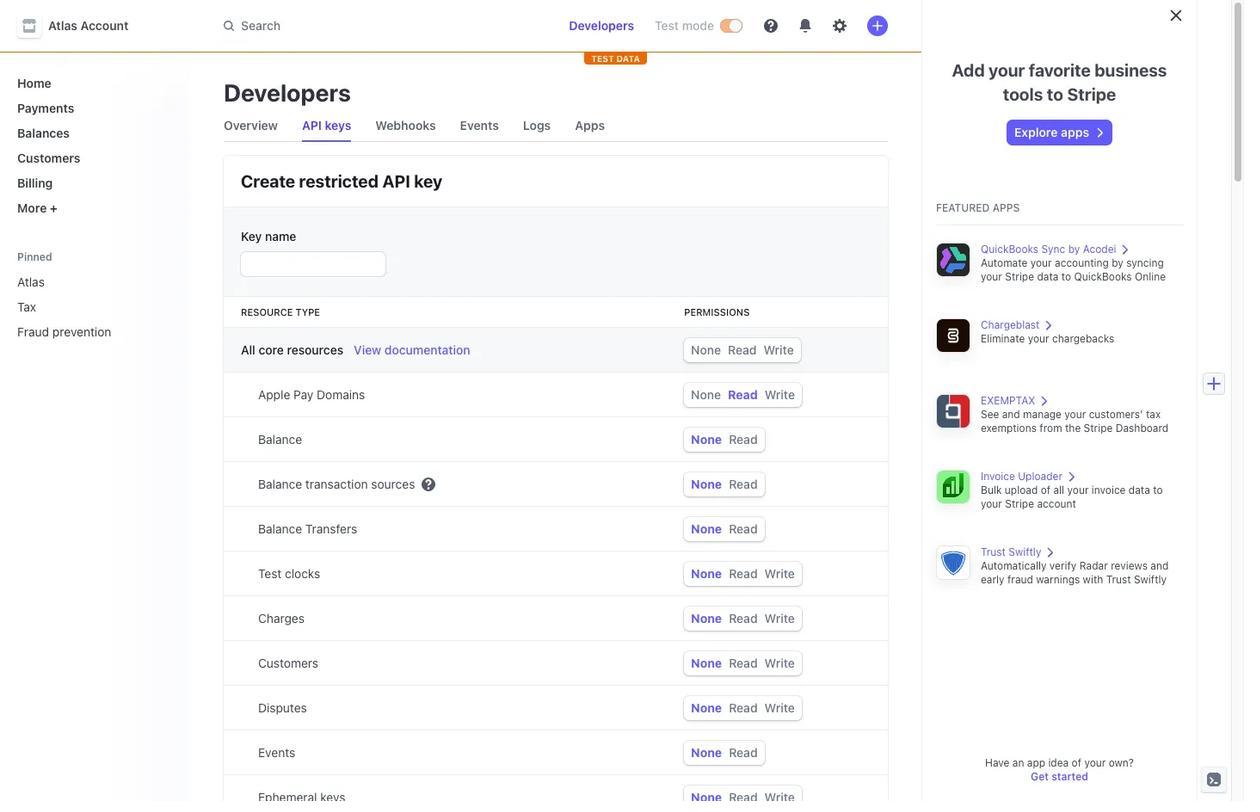 Task type: vqa. For each thing, say whether or not it's contained in the screenshot.
2nd None from the bottom of the page
yes



Task type: locate. For each thing, give the bounding box(es) containing it.
6 none button from the top
[[691, 566, 722, 581]]

balance for balance
[[258, 432, 302, 447]]

10 none button from the top
[[691, 746, 722, 760]]

1 vertical spatial trust
[[1107, 573, 1132, 586]]

0 horizontal spatial of
[[1041, 484, 1051, 497]]

8 none button from the top
[[691, 656, 722, 671]]

data right invoice
[[1129, 484, 1151, 497]]

5 none read write from the top
[[691, 656, 795, 671]]

0 horizontal spatial data
[[1038, 270, 1059, 283]]

0 horizontal spatial test
[[258, 566, 282, 581]]

3 none button from the top
[[691, 432, 722, 447]]

business
[[1095, 60, 1168, 80]]

stripe
[[1068, 84, 1117, 104], [1006, 270, 1035, 283], [1084, 422, 1113, 435], [1006, 498, 1035, 511]]

tab list containing overview
[[217, 110, 888, 142]]

4 none button from the top
[[691, 477, 722, 492]]

0 vertical spatial developers
[[569, 18, 634, 33]]

write button for customers
[[765, 656, 795, 671]]

write for apple pay domains
[[765, 387, 795, 402]]

api left keys
[[302, 118, 322, 133]]

none read write for charges
[[691, 611, 795, 626]]

restricted
[[299, 171, 379, 191]]

all
[[241, 343, 256, 357]]

1 horizontal spatial atlas
[[48, 18, 77, 33]]

trust down reviews
[[1107, 573, 1132, 586]]

atlas account
[[48, 18, 129, 33]]

2 none button from the top
[[691, 387, 721, 402]]

1 horizontal spatial test
[[655, 18, 679, 33]]

1 vertical spatial apps
[[993, 201, 1020, 214]]

your up "tools"
[[989, 60, 1026, 80]]

6 none read write from the top
[[691, 701, 795, 715]]

none read write for test clocks
[[691, 566, 795, 581]]

chargeblast
[[981, 319, 1040, 331]]

1 vertical spatial balance
[[258, 477, 302, 492]]

customers down balances
[[17, 151, 80, 165]]

0 horizontal spatial apps
[[575, 118, 605, 133]]

customers up disputes
[[258, 656, 319, 671]]

and right reviews
[[1151, 560, 1169, 572]]

to down 'favorite'
[[1048, 84, 1064, 104]]

write button
[[764, 343, 794, 357], [765, 387, 795, 402], [765, 566, 795, 581], [765, 611, 795, 626], [765, 656, 795, 671], [765, 701, 795, 715]]

settings image
[[833, 19, 847, 33]]

0 vertical spatial quickbooks
[[981, 243, 1039, 256]]

automatically
[[981, 560, 1047, 572]]

0 vertical spatial balance
[[258, 432, 302, 447]]

balance transfers
[[258, 522, 357, 536]]

0 vertical spatial swiftly
[[1009, 546, 1042, 559]]

keys
[[325, 118, 351, 133]]

1 none from the top
[[691, 343, 721, 357]]

atlas
[[48, 18, 77, 33], [17, 275, 45, 289]]

none button for events
[[691, 746, 722, 760]]

1 horizontal spatial customers
[[258, 656, 319, 671]]

your down quickbooks sync by acodei
[[1031, 257, 1053, 269]]

1 vertical spatial events
[[258, 746, 295, 760]]

0 horizontal spatial developers
[[224, 78, 351, 107]]

3 none from the top
[[691, 432, 722, 447]]

test data
[[592, 53, 640, 64]]

2 vertical spatial to
[[1154, 484, 1164, 497]]

stripe inside add your favorite business tools to stripe
[[1068, 84, 1117, 104]]

developers
[[569, 18, 634, 33], [224, 78, 351, 107]]

api keys link
[[295, 114, 358, 138]]

1 none read write from the top
[[691, 343, 794, 357]]

0 horizontal spatial by
[[1069, 243, 1081, 256]]

resources
[[287, 343, 344, 357]]

by down the acodei
[[1112, 257, 1124, 269]]

webhooks link
[[369, 114, 443, 138]]

3 none read from the top
[[691, 522, 758, 536]]

events left logs
[[460, 118, 499, 133]]

apps right featured
[[993, 201, 1020, 214]]

get started link
[[1031, 770, 1089, 783]]

2 vertical spatial balance
[[258, 522, 302, 536]]

read button for apple pay domains
[[728, 387, 758, 402]]

create restricted api key
[[241, 171, 443, 191]]

read button for balance
[[729, 432, 758, 447]]

5 none button from the top
[[691, 522, 722, 536]]

balance for balance transaction sources
[[258, 477, 302, 492]]

1 horizontal spatial by
[[1112, 257, 1124, 269]]

swiftly down reviews
[[1135, 573, 1167, 586]]

0 horizontal spatial customers
[[17, 151, 80, 165]]

all core resources
[[241, 343, 344, 357]]

1 vertical spatial and
[[1151, 560, 1169, 572]]

1 vertical spatial atlas
[[17, 275, 45, 289]]

1 vertical spatial to
[[1062, 270, 1072, 283]]

read button
[[728, 343, 757, 357], [728, 387, 758, 402], [729, 432, 758, 447], [729, 477, 758, 492], [729, 522, 758, 536], [729, 566, 758, 581], [729, 611, 758, 626], [729, 656, 758, 671], [729, 701, 758, 715], [729, 746, 758, 760]]

customers link
[[10, 144, 176, 172]]

0 vertical spatial apps
[[575, 118, 605, 133]]

add your favorite business tools to stripe
[[953, 60, 1168, 104]]

2 none read write from the top
[[691, 387, 795, 402]]

balance
[[258, 432, 302, 447], [258, 477, 302, 492], [258, 522, 302, 536]]

0 horizontal spatial quickbooks
[[981, 243, 1039, 256]]

1 horizontal spatial quickbooks
[[1075, 270, 1133, 283]]

an
[[1013, 757, 1025, 770]]

your down chargeblast
[[1028, 332, 1050, 345]]

to right invoice
[[1154, 484, 1164, 497]]

more +
[[17, 201, 58, 215]]

swiftly up the automatically
[[1009, 546, 1042, 559]]

pinned navigation links element
[[10, 243, 179, 346]]

0 vertical spatial of
[[1041, 484, 1051, 497]]

domains
[[317, 387, 365, 402]]

featured
[[937, 201, 990, 214]]

write button for apple pay domains
[[765, 387, 795, 402]]

1 vertical spatial developers
[[224, 78, 351, 107]]

atlas inside pinned 'element'
[[17, 275, 45, 289]]

data down quickbooks sync by acodei
[[1038, 270, 1059, 283]]

1 horizontal spatial and
[[1151, 560, 1169, 572]]

pay
[[294, 387, 314, 402]]

tab list
[[217, 110, 888, 142]]

0 vertical spatial customers
[[17, 151, 80, 165]]

automate
[[981, 257, 1028, 269]]

have an app idea of your own? get started
[[986, 757, 1135, 783]]

4 none read write from the top
[[691, 611, 795, 626]]

3 none read write from the top
[[691, 566, 795, 581]]

trust
[[981, 546, 1006, 559], [1107, 573, 1132, 586]]

to down accounting
[[1062, 270, 1072, 283]]

1 vertical spatial quickbooks
[[1075, 270, 1133, 283]]

1 horizontal spatial trust
[[1107, 573, 1132, 586]]

0 horizontal spatial and
[[1003, 408, 1021, 421]]

your inside have an app idea of your own? get started
[[1085, 757, 1107, 770]]

none
[[691, 343, 721, 357], [691, 387, 721, 402], [691, 432, 722, 447], [691, 477, 722, 492], [691, 522, 722, 536], [691, 566, 722, 581], [691, 611, 722, 626], [691, 656, 722, 671], [691, 701, 722, 715], [691, 746, 722, 760]]

customers
[[17, 151, 80, 165], [258, 656, 319, 671]]

key name
[[241, 229, 296, 244]]

prevention
[[52, 325, 111, 339]]

balance up balance transfers
[[258, 477, 302, 492]]

trust swiftly image
[[937, 546, 971, 580]]

of up the started
[[1072, 757, 1082, 770]]

quickbooks
[[981, 243, 1039, 256], [1075, 270, 1133, 283]]

0 vertical spatial api
[[302, 118, 322, 133]]

resource
[[241, 306, 293, 318]]

your inside add your favorite business tools to stripe
[[989, 60, 1026, 80]]

stripe down 'customers''
[[1084, 422, 1113, 435]]

of
[[1041, 484, 1051, 497], [1072, 757, 1082, 770]]

uploader
[[1019, 470, 1063, 483]]

1 none button from the top
[[691, 343, 721, 357]]

the
[[1066, 422, 1081, 435]]

none read write for apple pay domains
[[691, 387, 795, 402]]

exemptax image
[[937, 394, 971, 429]]

data
[[617, 53, 640, 64]]

0 vertical spatial atlas
[[48, 18, 77, 33]]

9 none button from the top
[[691, 701, 722, 715]]

none button for balance transfers
[[691, 522, 722, 536]]

0 vertical spatial and
[[1003, 408, 1021, 421]]

3 balance from the top
[[258, 522, 302, 536]]

your
[[989, 60, 1026, 80], [1031, 257, 1053, 269], [981, 270, 1003, 283], [1028, 332, 1050, 345], [1065, 408, 1087, 421], [1068, 484, 1089, 497], [981, 498, 1003, 511], [1085, 757, 1107, 770]]

events down disputes
[[258, 746, 295, 760]]

1 horizontal spatial data
[[1129, 484, 1151, 497]]

verify
[[1050, 560, 1077, 572]]

view documentation
[[354, 343, 471, 357]]

1 vertical spatial test
[[258, 566, 282, 581]]

1 vertical spatial by
[[1112, 257, 1124, 269]]

quickbooks up automate in the right top of the page
[[981, 243, 1039, 256]]

of left all
[[1041, 484, 1051, 497]]

customers'
[[1090, 408, 1144, 421]]

stripe down 'favorite'
[[1068, 84, 1117, 104]]

payments
[[17, 101, 74, 115]]

your up "the"
[[1065, 408, 1087, 421]]

1 horizontal spatial swiftly
[[1135, 573, 1167, 586]]

apps right logs
[[575, 118, 605, 133]]

test left mode
[[655, 18, 679, 33]]

1 vertical spatial of
[[1072, 757, 1082, 770]]

1 vertical spatial data
[[1129, 484, 1151, 497]]

documentation
[[385, 343, 471, 357]]

favorite
[[1029, 60, 1091, 80]]

of inside bulk upload of all your invoice data to your stripe account
[[1041, 484, 1051, 497]]

4 none read from the top
[[691, 746, 758, 760]]

test mode
[[655, 18, 715, 33]]

0 vertical spatial events
[[460, 118, 499, 133]]

2 balance from the top
[[258, 477, 302, 492]]

atlas down pinned
[[17, 275, 45, 289]]

0 vertical spatial test
[[655, 18, 679, 33]]

mode
[[682, 18, 715, 33]]

test
[[655, 18, 679, 33], [258, 566, 282, 581]]

trust up the automatically
[[981, 546, 1006, 559]]

to inside bulk upload of all your invoice data to your stripe account
[[1154, 484, 1164, 497]]

atlas inside button
[[48, 18, 77, 33]]

and up "exemptions"
[[1003, 408, 1021, 421]]

by inside automate your accounting by syncing your stripe data to quickbooks online
[[1112, 257, 1124, 269]]

api inside api keys link
[[302, 118, 322, 133]]

quickbooks sync by acodei
[[981, 243, 1117, 256]]

test left clocks
[[258, 566, 282, 581]]

radar
[[1080, 560, 1109, 572]]

none read write for customers
[[691, 656, 795, 671]]

0 horizontal spatial api
[[302, 118, 322, 133]]

key
[[414, 171, 443, 191]]

stripe down automate in the right top of the page
[[1006, 270, 1035, 283]]

stripe down upload
[[1006, 498, 1035, 511]]

api keys
[[302, 118, 351, 133]]

api left key
[[383, 171, 410, 191]]

0 horizontal spatial atlas
[[17, 275, 45, 289]]

none read write for disputes
[[691, 701, 795, 715]]

1 vertical spatial swiftly
[[1135, 573, 1167, 586]]

resource type
[[241, 306, 320, 318]]

from
[[1040, 422, 1063, 435]]

0 vertical spatial to
[[1048, 84, 1064, 104]]

tax
[[17, 300, 36, 314]]

your down bulk
[[981, 498, 1003, 511]]

read
[[728, 343, 757, 357], [728, 387, 758, 402], [729, 432, 758, 447], [729, 477, 758, 492], [729, 522, 758, 536], [729, 566, 758, 581], [729, 611, 758, 626], [729, 656, 758, 671], [729, 701, 758, 715], [729, 746, 758, 760]]

atlas account button
[[17, 14, 146, 38]]

by up accounting
[[1069, 243, 1081, 256]]

1 horizontal spatial apps
[[993, 201, 1020, 214]]

explore apps link
[[1008, 121, 1112, 145]]

see and manage your customers' tax exemptions from the stripe dashboard
[[981, 408, 1169, 435]]

developers up the test
[[569, 18, 634, 33]]

none button
[[691, 343, 721, 357], [691, 387, 721, 402], [691, 432, 722, 447], [691, 477, 722, 492], [691, 522, 722, 536], [691, 566, 722, 581], [691, 611, 722, 626], [691, 656, 722, 671], [691, 701, 722, 715], [691, 746, 722, 760]]

1 horizontal spatial api
[[383, 171, 410, 191]]

fraud
[[1008, 573, 1034, 586]]

1 horizontal spatial developers
[[569, 18, 634, 33]]

atlas left the account
[[48, 18, 77, 33]]

8 none from the top
[[691, 656, 722, 671]]

get
[[1031, 770, 1049, 783]]

developers up overview
[[224, 78, 351, 107]]

quickbooks down accounting
[[1075, 270, 1133, 283]]

write button for charges
[[765, 611, 795, 626]]

balance down apple
[[258, 432, 302, 447]]

1 balance from the top
[[258, 432, 302, 447]]

+
[[50, 201, 58, 215]]

1 none read from the top
[[691, 432, 758, 447]]

balance up 'test clocks'
[[258, 522, 302, 536]]

0 vertical spatial data
[[1038, 270, 1059, 283]]

7 none button from the top
[[691, 611, 722, 626]]

0 vertical spatial trust
[[981, 546, 1006, 559]]

your left own?
[[1085, 757, 1107, 770]]

1 horizontal spatial of
[[1072, 757, 1082, 770]]

payments link
[[10, 94, 176, 122]]

chargebacks
[[1053, 332, 1115, 345]]

core
[[259, 343, 284, 357]]

none read for balance
[[691, 432, 758, 447]]

early
[[981, 573, 1005, 586]]

Search text field
[[213, 10, 542, 42]]



Task type: describe. For each thing, give the bounding box(es) containing it.
0 horizontal spatial trust
[[981, 546, 1006, 559]]

idea
[[1049, 757, 1069, 770]]

none button for disputes
[[691, 701, 722, 715]]

featured apps
[[937, 201, 1020, 214]]

invoice uploader image
[[937, 470, 971, 504]]

sync
[[1042, 243, 1066, 256]]

atlas link
[[10, 268, 176, 296]]

webhooks
[[376, 118, 436, 133]]

logs
[[523, 118, 551, 133]]

balance transaction sources
[[258, 477, 415, 492]]

key
[[241, 229, 262, 244]]

apps
[[1062, 125, 1090, 139]]

test
[[592, 53, 614, 64]]

0 horizontal spatial events
[[258, 746, 295, 760]]

read button for disputes
[[729, 701, 758, 715]]

test for test clocks
[[258, 566, 282, 581]]

balance for balance transfers
[[258, 522, 302, 536]]

pinned element
[[10, 268, 176, 346]]

1 vertical spatial customers
[[258, 656, 319, 671]]

none read for balance transfers
[[691, 522, 758, 536]]

balances
[[17, 126, 70, 140]]

and inside automatically verify radar reviews and early fraud warnings with trust swiftly
[[1151, 560, 1169, 572]]

app
[[1028, 757, 1046, 770]]

quickbooks sync by acodei image
[[937, 243, 971, 277]]

none button for customers
[[691, 656, 722, 671]]

and inside see and manage your customers' tax exemptions from the stripe dashboard
[[1003, 408, 1021, 421]]

write for test clocks
[[765, 566, 795, 581]]

7 none from the top
[[691, 611, 722, 626]]

9 none from the top
[[691, 701, 722, 715]]

atlas for atlas
[[17, 275, 45, 289]]

explore
[[1015, 125, 1058, 139]]

read button for test clocks
[[729, 566, 758, 581]]

none read for events
[[691, 746, 758, 760]]

upload
[[1005, 484, 1038, 497]]

Search search field
[[213, 10, 542, 42]]

dashboard
[[1116, 422, 1169, 435]]

10 none from the top
[[691, 746, 722, 760]]

bulk
[[981, 484, 1002, 497]]

5 none from the top
[[691, 522, 722, 536]]

your down automate in the right top of the page
[[981, 270, 1003, 283]]

fraud
[[17, 325, 49, 339]]

trust inside automatically verify radar reviews and early fraud warnings with trust swiftly
[[1107, 573, 1132, 586]]

atlas for atlas account
[[48, 18, 77, 33]]

chargeblast image
[[937, 319, 971, 353]]

read button for customers
[[729, 656, 758, 671]]

customers inside core navigation links element
[[17, 151, 80, 165]]

write for customers
[[765, 656, 795, 671]]

none button for balance
[[691, 432, 722, 447]]

billing link
[[10, 169, 176, 197]]

6 none from the top
[[691, 566, 722, 581]]

view documentation link
[[354, 342, 471, 359]]

clocks
[[285, 566, 320, 581]]

write for charges
[[765, 611, 795, 626]]

create
[[241, 171, 295, 191]]

to inside add your favorite business tools to stripe
[[1048, 84, 1064, 104]]

have
[[986, 757, 1010, 770]]

transfers
[[306, 522, 357, 536]]

automate your accounting by syncing your stripe data to quickbooks online
[[981, 257, 1167, 283]]

none button for test clocks
[[691, 566, 722, 581]]

Key name text field
[[241, 252, 386, 276]]

events link
[[453, 114, 506, 138]]

reviews
[[1112, 560, 1148, 572]]

read button for balance transfers
[[729, 522, 758, 536]]

search
[[241, 18, 281, 33]]

test clocks
[[258, 566, 320, 581]]

billing
[[17, 176, 53, 190]]

stripe inside see and manage your customers' tax exemptions from the stripe dashboard
[[1084, 422, 1113, 435]]

of inside have an app idea of your own? get started
[[1072, 757, 1082, 770]]

write button for test clocks
[[765, 566, 795, 581]]

own?
[[1109, 757, 1135, 770]]

4 none from the top
[[691, 477, 722, 492]]

to inside automate your accounting by syncing your stripe data to quickbooks online
[[1062, 270, 1072, 283]]

your inside see and manage your customers' tax exemptions from the stripe dashboard
[[1065, 408, 1087, 421]]

core navigation links element
[[10, 69, 176, 222]]

disputes
[[258, 701, 307, 715]]

all
[[1054, 484, 1065, 497]]

invoice
[[981, 470, 1016, 483]]

0 vertical spatial by
[[1069, 243, 1081, 256]]

exemptax
[[981, 394, 1036, 407]]

swiftly inside automatically verify radar reviews and early fraud warnings with trust swiftly
[[1135, 573, 1167, 586]]

home
[[17, 76, 51, 90]]

write button for disputes
[[765, 701, 795, 715]]

test for test mode
[[655, 18, 679, 33]]

pinned
[[17, 251, 52, 263]]

accounting
[[1055, 257, 1110, 269]]

stripe inside automate your accounting by syncing your stripe data to quickbooks online
[[1006, 270, 1035, 283]]

name
[[265, 229, 296, 244]]

exemptions
[[981, 422, 1037, 435]]

sources
[[371, 477, 415, 492]]

logs link
[[516, 114, 558, 138]]

overview link
[[217, 114, 285, 138]]

2 none from the top
[[691, 387, 721, 402]]

overview
[[224, 118, 278, 133]]

none button for charges
[[691, 611, 722, 626]]

help image
[[764, 19, 778, 33]]

read button for charges
[[729, 611, 758, 626]]

developers link
[[562, 12, 641, 40]]

with
[[1084, 573, 1104, 586]]

balances link
[[10, 119, 176, 147]]

add
[[953, 60, 985, 80]]

home link
[[10, 69, 176, 97]]

fraud prevention
[[17, 325, 111, 339]]

view
[[354, 343, 382, 357]]

0 horizontal spatial swiftly
[[1009, 546, 1042, 559]]

stripe inside bulk upload of all your invoice data to your stripe account
[[1006, 498, 1035, 511]]

1 vertical spatial api
[[383, 171, 410, 191]]

quickbooks inside automate your accounting by syncing your stripe data to quickbooks online
[[1075, 270, 1133, 283]]

online
[[1135, 270, 1167, 283]]

apple pay domains
[[258, 387, 365, 402]]

apps link
[[568, 114, 612, 138]]

automatically verify radar reviews and early fraud warnings with trust swiftly
[[981, 560, 1169, 586]]

invoice
[[1092, 484, 1126, 497]]

2 none read from the top
[[691, 477, 758, 492]]

acodei
[[1084, 243, 1117, 256]]

trust swiftly
[[981, 546, 1042, 559]]

1 horizontal spatial events
[[460, 118, 499, 133]]

your right all
[[1068, 484, 1089, 497]]

account
[[81, 18, 129, 33]]

more
[[17, 201, 47, 215]]

tax link
[[10, 293, 176, 321]]

warnings
[[1037, 573, 1081, 586]]

started
[[1052, 770, 1089, 783]]

eliminate
[[981, 332, 1026, 345]]

fraud prevention link
[[10, 318, 176, 346]]

manage
[[1024, 408, 1062, 421]]

charges
[[258, 611, 305, 626]]

bulk upload of all your invoice data to your stripe account
[[981, 484, 1164, 511]]

data inside bulk upload of all your invoice data to your stripe account
[[1129, 484, 1151, 497]]

read button for events
[[729, 746, 758, 760]]

syncing
[[1127, 257, 1165, 269]]

data inside automate your accounting by syncing your stripe data to quickbooks online
[[1038, 270, 1059, 283]]

none button for apple pay domains
[[691, 387, 721, 402]]

write for disputes
[[765, 701, 795, 715]]

tax
[[1147, 408, 1162, 421]]



